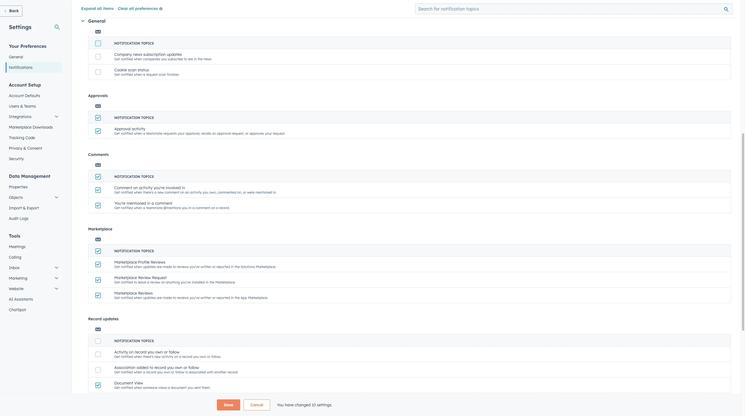 Task type: vqa. For each thing, say whether or not it's contained in the screenshot.
Privacy & Consent link
yes



Task type: locate. For each thing, give the bounding box(es) containing it.
scan right the request at the top left of page
[[159, 73, 166, 77]]

record. right 'another'
[[228, 371, 238, 375]]

9 when from the top
[[134, 371, 142, 375]]

activity up association added to record you own or follow get notified when a record you own or follow is associated with another record.
[[162, 355, 173, 359]]

expand all items
[[81, 6, 114, 11]]

you're
[[154, 186, 165, 191]]

notification up company
[[114, 41, 140, 45]]

reviews up marketplace review request get notified to leave a review on anything you've installed in the marketplace.
[[177, 265, 189, 269]]

1 vertical spatial &
[[23, 146, 26, 151]]

2 notified from the top
[[121, 73, 133, 77]]

new
[[157, 191, 164, 195], [154, 355, 161, 359]]

reviews right profile
[[151, 260, 165, 265]]

scan
[[128, 68, 137, 73], [159, 73, 166, 77]]

comment
[[165, 191, 179, 195], [155, 201, 172, 206], [195, 206, 210, 210]]

downloads
[[33, 125, 53, 130]]

all inside button
[[129, 6, 134, 11]]

are up the request
[[157, 265, 162, 269]]

2 vertical spatial &
[[23, 206, 26, 211]]

3 get from the top
[[114, 132, 120, 136]]

updates up review on the left bottom of the page
[[143, 265, 156, 269]]

reported left app
[[217, 296, 230, 300]]

the inside marketplace reviews get notified when updates are made to reviews you've written or reported in the app marketplace.
[[235, 296, 240, 300]]

in.
[[273, 191, 277, 195]]

when up status
[[134, 57, 142, 61]]

are down review
[[157, 296, 162, 300]]

2 made from the top
[[163, 296, 172, 300]]

updates right subscription
[[167, 52, 182, 57]]

your preferences
[[9, 44, 46, 49]]

follow
[[169, 350, 180, 355], [188, 366, 199, 371], [175, 371, 184, 375]]

1 teammate from the top
[[146, 132, 162, 136]]

inbox
[[9, 266, 20, 271]]

clear all preferences button
[[118, 6, 165, 12]]

record updates
[[88, 317, 119, 322]]

& inside data management element
[[23, 206, 26, 211]]

to inside marketplace profile reviews get notified when updates are made to reviews you've written or reported in the solutions marketplace.
[[173, 265, 176, 269]]

or inside marketplace reviews get notified when updates are made to reviews you've written or reported in the app marketplace.
[[212, 296, 216, 300]]

all left items
[[97, 6, 102, 11]]

1 vertical spatial record.
[[228, 371, 238, 375]]

0 vertical spatial &
[[20, 104, 23, 109]]

2 when from the top
[[134, 73, 142, 77]]

all right clear
[[129, 6, 134, 11]]

1 vertical spatial written
[[201, 296, 211, 300]]

0 vertical spatial you've
[[190, 265, 200, 269]]

meetings
[[9, 245, 26, 250]]

activity
[[132, 127, 145, 132], [139, 186, 153, 191], [190, 191, 202, 195], [162, 355, 173, 359]]

added
[[137, 366, 148, 371]]

1 when from the top
[[134, 57, 142, 61]]

1 vertical spatial are
[[157, 265, 162, 269]]

1 vertical spatial marketplace.
[[215, 281, 236, 285]]

& right privacy
[[23, 146, 26, 151]]

0 vertical spatial marketplace.
[[256, 265, 276, 269]]

1 written from the top
[[201, 265, 211, 269]]

own left follow.
[[200, 355, 206, 359]]

on,
[[237, 191, 242, 195]]

new for you
[[154, 355, 161, 359]]

you up document view get notified when someone views a document you sent them.
[[157, 371, 163, 375]]

the right installed
[[209, 281, 214, 285]]

cancel button
[[244, 400, 270, 411]]

2 vertical spatial you've
[[190, 296, 200, 300]]

tools
[[9, 234, 20, 239]]

new inside activity on record you own or follow get notified when there's new activity on a record you own or follow.
[[154, 355, 161, 359]]

2 topics from the top
[[141, 116, 154, 120]]

2 written from the top
[[201, 296, 211, 300]]

notification topics up comment
[[114, 175, 154, 179]]

when right approval on the top left of page
[[134, 132, 142, 136]]

0 vertical spatial account
[[9, 82, 27, 88]]

you left subscribe at the left of the page
[[161, 57, 167, 61]]

cookie
[[114, 68, 127, 73]]

new right there's
[[157, 191, 164, 195]]

get inside approval activity get notified when a teammate requests your approval, recalls an approval request, or approves your request.
[[114, 132, 120, 136]]

6 get from the top
[[114, 265, 120, 269]]

you've inside marketplace profile reviews get notified when updates are made to reviews you've written or reported in the solutions marketplace.
[[190, 265, 200, 269]]

to inside association added to record you own or follow get notified when a record you own or follow is associated with another record.
[[149, 366, 153, 371]]

0 vertical spatial are
[[188, 57, 193, 61]]

marketplace. inside marketplace review request get notified to leave a review on anything you've installed in the marketplace.
[[215, 281, 236, 285]]

7 when from the top
[[134, 296, 142, 300]]

you inside comment on activity you're involved in get notified when there's a new comment on an activity you own, commented on, or were mentioned in.
[[203, 191, 208, 195]]

5 notification topics from the top
[[114, 340, 154, 344]]

the left app
[[235, 296, 240, 300]]

5 when from the top
[[134, 206, 142, 210]]

are inside company news subscription updates get notified when companies you subscribe to are in the news
[[188, 57, 193, 61]]

0 vertical spatial reviews
[[151, 260, 165, 265]]

when inside marketplace reviews get notified when updates are made to reviews you've written or reported in the app marketplace.
[[134, 296, 142, 300]]

0 horizontal spatial an
[[185, 191, 189, 195]]

& right users
[[20, 104, 23, 109]]

marketplace. inside marketplace reviews get notified when updates are made to reviews you've written or reported in the app marketplace.
[[248, 296, 268, 300]]

2 vertical spatial are
[[157, 296, 162, 300]]

your
[[9, 44, 19, 49]]

0 horizontal spatial your
[[178, 132, 185, 136]]

4 notified from the top
[[121, 191, 133, 195]]

11 notified from the top
[[121, 386, 133, 391]]

8 when from the top
[[134, 355, 142, 359]]

marketplace review request get notified to leave a review on anything you've installed in the marketplace.
[[114, 276, 236, 285]]

0 vertical spatial new
[[157, 191, 164, 195]]

account setup
[[9, 82, 41, 88]]

7 get from the top
[[114, 281, 120, 285]]

3 notified from the top
[[121, 132, 133, 136]]

to up marketplace review request get notified to leave a review on anything you've installed in the marketplace.
[[173, 265, 176, 269]]

when inside the you're mentioned in a comment get notified when a teammate @mentions you in a comment on a record.
[[134, 206, 142, 210]]

9 notified from the top
[[121, 355, 133, 359]]

1 notification from the top
[[114, 41, 140, 45]]

meetings link
[[6, 242, 62, 252]]

4 notification from the top
[[114, 249, 140, 254]]

2 reviews from the top
[[177, 296, 189, 300]]

in right subscribe at the left of the page
[[194, 57, 197, 61]]

0 vertical spatial record.
[[219, 206, 230, 210]]

0 vertical spatial made
[[163, 265, 172, 269]]

1 horizontal spatial scan
[[159, 73, 166, 77]]

2 get from the top
[[114, 73, 120, 77]]

marketplace inside marketplace reviews get notified when updates are made to reviews you've written or reported in the app marketplace.
[[114, 291, 137, 296]]

import
[[9, 206, 22, 211]]

comment up the you're mentioned in a comment get notified when a teammate @mentions you in a comment on a record.
[[165, 191, 179, 195]]

when left there's
[[134, 191, 142, 195]]

activity inside approval activity get notified when a teammate requests your approval, recalls an approval request, or approves your request.
[[132, 127, 145, 132]]

0 vertical spatial reviews
[[177, 265, 189, 269]]

get
[[114, 57, 120, 61], [114, 73, 120, 77], [114, 132, 120, 136], [114, 191, 120, 195], [114, 206, 120, 210], [114, 265, 120, 269], [114, 281, 120, 285], [114, 296, 120, 300], [114, 355, 120, 359], [114, 371, 120, 375], [114, 386, 120, 391]]

users & teams link
[[6, 101, 62, 112]]

notification up comment
[[114, 175, 140, 179]]

the inside company news subscription updates get notified when companies you subscribe to are in the news
[[198, 57, 203, 61]]

subscribe
[[168, 57, 183, 61]]

you inside company news subscription updates get notified when companies you subscribe to are in the news
[[161, 57, 167, 61]]

3 when from the top
[[134, 132, 142, 136]]

record up is
[[182, 355, 192, 359]]

on down own,
[[211, 206, 215, 210]]

caret image
[[81, 20, 85, 22]]

teammate
[[146, 132, 162, 136], [146, 206, 162, 210]]

when inside association added to record you own or follow get notified when a record you own or follow is associated with another record.
[[134, 371, 142, 375]]

a inside association added to record you own or follow get notified when a record you own or follow is associated with another record.
[[143, 371, 145, 375]]

notifications
[[9, 65, 33, 70]]

the
[[198, 57, 203, 61], [235, 265, 240, 269], [209, 281, 214, 285], [235, 296, 240, 300]]

you've left installed
[[181, 281, 191, 285]]

marketplace inside marketplace profile reviews get notified when updates are made to reviews you've written or reported in the solutions marketplace.
[[114, 260, 137, 265]]

leave
[[138, 281, 146, 285]]

made up the request
[[163, 265, 172, 269]]

marketplace. right app
[[248, 296, 268, 300]]

1 vertical spatial reviews
[[177, 296, 189, 300]]

3 topics from the top
[[141, 175, 154, 179]]

5 notification from the top
[[114, 340, 140, 344]]

an right recalls
[[212, 132, 216, 136]]

request
[[152, 276, 167, 281]]

record down activity on record you own or follow get notified when there's new activity on a record you own or follow.
[[154, 366, 166, 371]]

notification
[[114, 41, 140, 45], [114, 116, 140, 120], [114, 175, 140, 179], [114, 249, 140, 254], [114, 340, 140, 344]]

on up association added to record you own or follow get notified when a record you own or follow is associated with another record.
[[174, 355, 178, 359]]

get inside document view get notified when someone views a document you sent them.
[[114, 386, 120, 391]]

4 topics from the top
[[141, 249, 154, 254]]

chatspot link
[[6, 305, 62, 316]]

reviews
[[151, 260, 165, 265], [138, 291, 153, 296]]

reviews inside marketplace profile reviews get notified when updates are made to reviews you've written or reported in the solutions marketplace.
[[151, 260, 165, 265]]

comment inside comment on activity you're involved in get notified when there's a new comment on an activity you own, commented on, or were mentioned in.
[[165, 191, 179, 195]]

0 horizontal spatial news
[[133, 52, 142, 57]]

5 notified from the top
[[121, 206, 133, 210]]

you've down installed
[[190, 296, 200, 300]]

you've for marketplace review request
[[181, 281, 191, 285]]

marketplace reviews get notified when updates are made to reviews you've written or reported in the app marketplace.
[[114, 291, 268, 300]]

an
[[212, 132, 216, 136], [185, 191, 189, 195]]

account up account defaults
[[9, 82, 27, 88]]

7 notified from the top
[[121, 281, 133, 285]]

1 reviews from the top
[[177, 265, 189, 269]]

get inside marketplace reviews get notified when updates are made to reviews you've written or reported in the app marketplace.
[[114, 296, 120, 300]]

1 horizontal spatial all
[[129, 6, 134, 11]]

3 notification from the top
[[114, 175, 140, 179]]

1 vertical spatial new
[[154, 355, 161, 359]]

1 account from the top
[[9, 82, 27, 88]]

you've up installed
[[190, 265, 200, 269]]

you up added
[[148, 350, 154, 355]]

2 notification topics from the top
[[114, 116, 154, 120]]

1 vertical spatial you've
[[181, 281, 191, 285]]

you've
[[190, 265, 200, 269], [181, 281, 191, 285], [190, 296, 200, 300]]

6 when from the top
[[134, 265, 142, 269]]

reviews down leave
[[138, 291, 153, 296]]

in right @mentions
[[189, 206, 191, 210]]

account up users
[[9, 93, 24, 98]]

1 vertical spatial mentioned
[[127, 201, 146, 206]]

1 topics from the top
[[141, 41, 154, 45]]

0 vertical spatial written
[[201, 265, 211, 269]]

general down 'expand all items' at the left of page
[[88, 18, 106, 24]]

8 get from the top
[[114, 296, 120, 300]]

notification up activity
[[114, 340, 140, 344]]

another
[[214, 371, 227, 375]]

marketplace for marketplace
[[88, 227, 112, 232]]

comment down "you're" in the left top of the page
[[155, 201, 172, 206]]

calling link
[[6, 252, 62, 263]]

2 notification from the top
[[114, 116, 140, 120]]

cancel
[[250, 403, 263, 408]]

activity inside activity on record you own or follow get notified when there's new activity on a record you own or follow.
[[162, 355, 173, 359]]

when up review on the left bottom of the page
[[134, 265, 142, 269]]

consent
[[27, 146, 42, 151]]

when
[[134, 57, 142, 61], [134, 73, 142, 77], [134, 132, 142, 136], [134, 191, 142, 195], [134, 206, 142, 210], [134, 265, 142, 269], [134, 296, 142, 300], [134, 355, 142, 359], [134, 371, 142, 375], [134, 386, 142, 391]]

1 vertical spatial reported
[[217, 296, 230, 300]]

0 horizontal spatial mentioned
[[127, 201, 146, 206]]

in inside marketplace profile reviews get notified when updates are made to reviews you've written or reported in the solutions marketplace.
[[231, 265, 234, 269]]

new for you're
[[157, 191, 164, 195]]

follow up association added to record you own or follow get notified when a record you own or follow is associated with another record.
[[169, 350, 180, 355]]

1 notified from the top
[[121, 57, 133, 61]]

get inside company news subscription updates get notified when companies you subscribe to are in the news
[[114, 57, 120, 61]]

on right comment
[[133, 186, 138, 191]]

notification up approval on the top left of page
[[114, 116, 140, 120]]

0 horizontal spatial all
[[97, 6, 102, 11]]

tools element
[[6, 233, 62, 316]]

Search for notification topics search field
[[415, 3, 733, 14]]

updates inside company news subscription updates get notified when companies you subscribe to are in the news
[[167, 52, 182, 57]]

notified
[[121, 57, 133, 61], [121, 73, 133, 77], [121, 132, 133, 136], [121, 191, 133, 195], [121, 206, 133, 210], [121, 265, 133, 269], [121, 281, 133, 285], [121, 296, 133, 300], [121, 355, 133, 359], [121, 371, 133, 375], [121, 386, 133, 391]]

3 notification topics from the top
[[114, 175, 154, 179]]

own
[[155, 350, 163, 355], [200, 355, 206, 359], [175, 366, 182, 371], [164, 371, 170, 375]]

marketplace inside marketplace review request get notified to leave a review on anything you've installed in the marketplace.
[[114, 276, 137, 281]]

reviews inside marketplace reviews get notified when updates are made to reviews you've written or reported in the app marketplace.
[[138, 291, 153, 296]]

2 vertical spatial marketplace.
[[248, 296, 268, 300]]

expand
[[81, 6, 96, 11]]

approval
[[114, 127, 131, 132]]

notified inside cookie scan status get notified when a request scan finishes
[[121, 73, 133, 77]]

on right review
[[161, 281, 165, 285]]

you've inside marketplace review request get notified to leave a review on anything you've installed in the marketplace.
[[181, 281, 191, 285]]

mentioned
[[255, 191, 272, 195], [127, 201, 146, 206]]

to right subscribe at the left of the page
[[184, 57, 187, 61]]

scan left status
[[128, 68, 137, 73]]

you inside document view get notified when someone views a document you sent them.
[[188, 386, 193, 391]]

your left request.
[[265, 132, 272, 136]]

an right involved
[[185, 191, 189, 195]]

topics for marketplace
[[141, 249, 154, 254]]

0 vertical spatial teammate
[[146, 132, 162, 136]]

when inside cookie scan status get notified when a request scan finishes
[[134, 73, 142, 77]]

you inside the you're mentioned in a comment get notified when a teammate @mentions you in a comment on a record.
[[182, 206, 188, 210]]

1 vertical spatial an
[[185, 191, 189, 195]]

notification topics up profile
[[114, 249, 154, 254]]

in left app
[[231, 296, 234, 300]]

2 all from the left
[[129, 6, 134, 11]]

you've inside marketplace reviews get notified when updates are made to reviews you've written or reported in the app marketplace.
[[190, 296, 200, 300]]

cookie scan status get notified when a request scan finishes
[[114, 68, 179, 77]]

1 made from the top
[[163, 265, 172, 269]]

solutions
[[241, 265, 255, 269]]

mentioned left the in.
[[255, 191, 272, 195]]

you
[[161, 57, 167, 61], [203, 191, 208, 195], [182, 206, 188, 210], [148, 350, 154, 355], [193, 355, 199, 359], [167, 366, 174, 371], [157, 371, 163, 375], [188, 386, 193, 391]]

0 horizontal spatial general
[[9, 55, 23, 60]]

made down anything at the bottom
[[163, 296, 172, 300]]

marketplace inside "link"
[[9, 125, 32, 130]]

a inside approval activity get notified when a teammate requests your approval, recalls an approval request, or approves your request.
[[143, 132, 145, 136]]

2 account from the top
[[9, 93, 24, 98]]

you right @mentions
[[182, 206, 188, 210]]

your
[[178, 132, 185, 136], [265, 132, 272, 136]]

updates down review
[[143, 296, 156, 300]]

the left solutions
[[235, 265, 240, 269]]

1 get from the top
[[114, 57, 120, 61]]

website
[[9, 287, 24, 292]]

1 notification topics from the top
[[114, 41, 154, 45]]

1 vertical spatial account
[[9, 93, 24, 98]]

follow inside activity on record you own or follow get notified when there's new activity on a record you own or follow.
[[169, 350, 180, 355]]

on inside the you're mentioned in a comment get notified when a teammate @mentions you in a comment on a record.
[[211, 206, 215, 210]]

notification topics for comments
[[114, 175, 154, 179]]

with
[[207, 371, 213, 375]]

& for export
[[23, 206, 26, 211]]

security link
[[6, 154, 62, 164]]

4 when from the top
[[134, 191, 142, 195]]

general down your
[[9, 55, 23, 60]]

data management element
[[6, 173, 62, 224]]

clear
[[118, 6, 128, 11]]

account setup element
[[6, 82, 62, 164]]

4 get from the top
[[114, 191, 120, 195]]

4 notification topics from the top
[[114, 249, 154, 254]]

your right requests
[[178, 132, 185, 136]]

2 teammate from the top
[[146, 206, 162, 210]]

when inside approval activity get notified when a teammate requests your approval, recalls an approval request, or approves your request.
[[134, 132, 142, 136]]

to left leave
[[134, 281, 137, 285]]

marketplace for marketplace review request get notified to leave a review on anything you've installed in the marketplace.
[[114, 276, 137, 281]]

activity left own,
[[190, 191, 202, 195]]

mentioned down there's
[[127, 201, 146, 206]]

notification up profile
[[114, 249, 140, 254]]

2 your from the left
[[265, 132, 272, 136]]

get inside comment on activity you're involved in get notified when there's a new comment on an activity you own, commented on, or were mentioned in.
[[114, 191, 120, 195]]

1 horizontal spatial general
[[88, 18, 106, 24]]

activity right approval on the top left of page
[[132, 127, 145, 132]]

assistants
[[14, 297, 33, 302]]

notification topics up company
[[114, 41, 154, 45]]

0 vertical spatial an
[[212, 132, 216, 136]]

10 notified from the top
[[121, 371, 133, 375]]

1 vertical spatial reviews
[[138, 291, 153, 296]]

in right installed
[[206, 281, 209, 285]]

mentioned inside comment on activity you're involved in get notified when there's a new comment on an activity you own, commented on, or were mentioned in.
[[255, 191, 272, 195]]

are
[[188, 57, 193, 61], [157, 265, 162, 269], [157, 296, 162, 300]]

in left solutions
[[231, 265, 234, 269]]

1 all from the left
[[97, 6, 102, 11]]

1 reported from the top
[[217, 265, 230, 269]]

settings.
[[317, 403, 332, 408]]

when down leave
[[134, 296, 142, 300]]

notification topics
[[114, 41, 154, 45], [114, 116, 154, 120], [114, 175, 154, 179], [114, 249, 154, 254], [114, 340, 154, 344]]

in right involved
[[182, 186, 185, 191]]

1 vertical spatial made
[[163, 296, 172, 300]]

written down installed
[[201, 296, 211, 300]]

10 when from the top
[[134, 386, 142, 391]]

2 reported from the top
[[217, 296, 230, 300]]

you left sent
[[188, 386, 193, 391]]

record.
[[219, 206, 230, 210], [228, 371, 238, 375]]

5 topics from the top
[[141, 340, 154, 344]]

0 vertical spatial reported
[[217, 265, 230, 269]]

reviews down anything at the bottom
[[177, 296, 189, 300]]

&
[[20, 104, 23, 109], [23, 146, 26, 151], [23, 206, 26, 211]]

reported left solutions
[[217, 265, 230, 269]]

notified inside approval activity get notified when a teammate requests your approval, recalls an approval request, or approves your request.
[[121, 132, 133, 136]]

1 vertical spatial general
[[9, 55, 23, 60]]

1 horizontal spatial an
[[212, 132, 216, 136]]

were
[[247, 191, 255, 195]]

get inside cookie scan status get notified when a request scan finishes
[[114, 73, 120, 77]]

notification topics up activity
[[114, 340, 154, 344]]

6 notified from the top
[[121, 265, 133, 269]]

in inside comment on activity you're involved in get notified when there's a new comment on an activity you own, commented on, or were mentioned in.
[[182, 186, 185, 191]]

website button
[[6, 284, 62, 295]]

integrations
[[9, 114, 32, 119]]

to right added
[[149, 366, 153, 371]]

new inside comment on activity you're involved in get notified when there's a new comment on an activity you own, commented on, or were mentioned in.
[[157, 191, 164, 195]]

to down anything at the bottom
[[173, 296, 176, 300]]

app
[[241, 296, 247, 300]]

profile
[[138, 260, 150, 265]]

company news subscription updates get notified when companies you subscribe to are in the news
[[114, 52, 212, 61]]

when right you're
[[134, 206, 142, 210]]

11 get from the top
[[114, 386, 120, 391]]

notification for record updates
[[114, 340, 140, 344]]

the inside marketplace profile reviews get notified when updates are made to reviews you've written or reported in the solutions marketplace.
[[235, 265, 240, 269]]

ai assistants link
[[6, 295, 62, 305]]

marketplace. right installed
[[215, 281, 236, 285]]

notified inside company news subscription updates get notified when companies you subscribe to are in the news
[[121, 57, 133, 61]]

notification topics for approvals
[[114, 116, 154, 120]]

teammate left requests
[[146, 132, 162, 136]]

9 get from the top
[[114, 355, 120, 359]]

when left the request at the top left of page
[[134, 73, 142, 77]]

or
[[245, 132, 249, 136], [243, 191, 246, 195], [212, 265, 216, 269], [212, 296, 216, 300], [164, 350, 168, 355], [207, 355, 210, 359], [184, 366, 187, 371], [171, 371, 174, 375]]

own right there's
[[155, 350, 163, 355]]

1 horizontal spatial your
[[265, 132, 272, 136]]

written up installed
[[201, 265, 211, 269]]

in inside company news subscription updates get notified when companies you subscribe to are in the news
[[194, 57, 197, 61]]

teams
[[24, 104, 36, 109]]

1 horizontal spatial mentioned
[[255, 191, 272, 195]]

10 get from the top
[[114, 371, 120, 375]]

code
[[25, 136, 35, 141]]

approval,
[[186, 132, 200, 136]]

in inside marketplace review request get notified to leave a review on anything you've installed in the marketplace.
[[206, 281, 209, 285]]

0 vertical spatial mentioned
[[255, 191, 272, 195]]

& left export
[[23, 206, 26, 211]]

general button
[[81, 18, 731, 24]]

when left someone
[[134, 386, 142, 391]]

8 notified from the top
[[121, 296, 133, 300]]

notification topics up approval on the top left of page
[[114, 116, 154, 120]]

1 vertical spatial teammate
[[146, 206, 162, 210]]

5 get from the top
[[114, 206, 120, 210]]



Task type: describe. For each thing, give the bounding box(es) containing it.
the inside marketplace review request get notified to leave a review on anything you've installed in the marketplace.
[[209, 281, 214, 285]]

1 horizontal spatial news
[[204, 57, 212, 61]]

data management
[[9, 174, 50, 179]]

notified inside the you're mentioned in a comment get notified when a teammate @mentions you in a comment on a record.
[[121, 206, 133, 210]]

0 vertical spatial general
[[88, 18, 106, 24]]

privacy & consent link
[[6, 143, 62, 154]]

written inside marketplace reviews get notified when updates are made to reviews you've written or reported in the app marketplace.
[[201, 296, 211, 300]]

anything
[[166, 281, 180, 285]]

0 horizontal spatial scan
[[128, 68, 137, 73]]

clear all preferences
[[118, 6, 158, 11]]

follow right is
[[188, 366, 199, 371]]

& for teams
[[20, 104, 23, 109]]

them.
[[202, 386, 211, 391]]

made inside marketplace reviews get notified when updates are made to reviews you've written or reported in the app marketplace.
[[163, 296, 172, 300]]

marketplace for marketplace profile reviews get notified when updates are made to reviews you've written or reported in the solutions marketplace.
[[114, 260, 137, 265]]

someone
[[143, 386, 157, 391]]

marketplace profile reviews get notified when updates are made to reviews you've written or reported in the solutions marketplace.
[[114, 260, 276, 269]]

marketplace downloads link
[[6, 122, 62, 133]]

account defaults
[[9, 93, 40, 98]]

topics for comments
[[141, 175, 154, 179]]

associated
[[189, 371, 206, 375]]

defaults
[[25, 93, 40, 98]]

reported inside marketplace profile reviews get notified when updates are made to reviews you've written or reported in the solutions marketplace.
[[217, 265, 230, 269]]

topics for approvals
[[141, 116, 154, 120]]

security
[[9, 157, 24, 162]]

on right activity
[[129, 350, 134, 355]]

comment down own,
[[195, 206, 210, 210]]

follow.
[[211, 355, 221, 359]]

your preferences element
[[6, 43, 62, 73]]

management
[[21, 174, 50, 179]]

integrations button
[[6, 112, 62, 122]]

approval activity get notified when a teammate requests your approval, recalls an approval request, or approves your request.
[[114, 127, 285, 136]]

users & teams
[[9, 104, 36, 109]]

marketplace for marketplace reviews get notified when updates are made to reviews you've written or reported in the app marketplace.
[[114, 291, 137, 296]]

1 your from the left
[[178, 132, 185, 136]]

preferences
[[20, 44, 46, 49]]

review
[[138, 276, 151, 281]]

notification for comments
[[114, 175, 140, 179]]

to inside marketplace review request get notified to leave a review on anything you've installed in the marketplace.
[[134, 281, 137, 285]]

preferences
[[135, 6, 158, 11]]

teammate inside approval activity get notified when a teammate requests your approval, recalls an approval request, or approves your request.
[[146, 132, 162, 136]]

notification topics for record updates
[[114, 340, 154, 344]]

record. inside the you're mentioned in a comment get notified when a teammate @mentions you in a comment on a record.
[[219, 206, 230, 210]]

to inside company news subscription updates get notified when companies you subscribe to are in the news
[[184, 57, 187, 61]]

back link
[[0, 6, 22, 17]]

approves
[[249, 132, 264, 136]]

there's
[[143, 191, 153, 195]]

all for clear
[[129, 6, 134, 11]]

tracking code
[[9, 136, 35, 141]]

record up someone
[[146, 371, 156, 375]]

& for consent
[[23, 146, 26, 151]]

reviews inside marketplace reviews get notified when updates are made to reviews you've written or reported in the app marketplace.
[[177, 296, 189, 300]]

get inside marketplace review request get notified to leave a review on anything you've installed in the marketplace.
[[114, 281, 120, 285]]

are inside marketplace reviews get notified when updates are made to reviews you've written or reported in the app marketplace.
[[157, 296, 162, 300]]

to inside marketplace reviews get notified when updates are made to reviews you've written or reported in the app marketplace.
[[173, 296, 176, 300]]

notified inside association added to record you own or follow get notified when a record you own or follow is associated with another record.
[[121, 371, 133, 375]]

notified inside comment on activity you're involved in get notified when there's a new comment on an activity you own, commented on, or were mentioned in.
[[121, 191, 133, 195]]

or inside approval activity get notified when a teammate requests your approval, recalls an approval request, or approves your request.
[[245, 132, 249, 136]]

when inside company news subscription updates get notified when companies you subscribe to are in the news
[[134, 57, 142, 61]]

privacy
[[9, 146, 22, 151]]

import & export link
[[6, 203, 62, 214]]

topics for record updates
[[141, 340, 154, 344]]

account for account defaults
[[9, 93, 24, 98]]

record
[[88, 317, 102, 322]]

a inside activity on record you own or follow get notified when there's new activity on a record you own or follow.
[[179, 355, 181, 359]]

notified inside marketplace reviews get notified when updates are made to reviews you've written or reported in the app marketplace.
[[121, 296, 133, 300]]

marketing
[[9, 276, 27, 281]]

account for account setup
[[9, 82, 27, 88]]

finishes
[[167, 73, 179, 77]]

is
[[185, 371, 188, 375]]

on inside marketplace review request get notified to leave a review on anything you've installed in the marketplace.
[[161, 281, 165, 285]]

notifications link
[[6, 62, 62, 73]]

10
[[312, 403, 316, 408]]

written inside marketplace profile reviews get notified when updates are made to reviews you've written or reported in the solutions marketplace.
[[201, 265, 211, 269]]

an inside comment on activity you're involved in get notified when there's a new comment on an activity you own, commented on, or were mentioned in.
[[185, 191, 189, 195]]

notified inside marketplace profile reviews get notified when updates are made to reviews you've written or reported in the solutions marketplace.
[[121, 265, 133, 269]]

are inside marketplace profile reviews get notified when updates are made to reviews you've written or reported in the solutions marketplace.
[[157, 265, 162, 269]]

updates inside marketplace profile reviews get notified when updates are made to reviews you've written or reported in the solutions marketplace.
[[143, 265, 156, 269]]

installed
[[192, 281, 205, 285]]

own up document view get notified when someone views a document you sent them.
[[164, 371, 170, 375]]

privacy & consent
[[9, 146, 42, 151]]

get inside marketplace profile reviews get notified when updates are made to reviews you've written or reported in the solutions marketplace.
[[114, 265, 120, 269]]

reported inside marketplace reviews get notified when updates are made to reviews you've written or reported in the app marketplace.
[[217, 296, 230, 300]]

notification for marketplace
[[114, 249, 140, 254]]

document
[[171, 386, 187, 391]]

a inside document view get notified when someone views a document you sent them.
[[168, 386, 170, 391]]

general link
[[6, 52, 62, 62]]

made inside marketplace profile reviews get notified when updates are made to reviews you've written or reported in the solutions marketplace.
[[163, 265, 172, 269]]

you down activity on record you own or follow get notified when there's new activity on a record you own or follow.
[[167, 366, 174, 371]]

notification topics for marketplace
[[114, 249, 154, 254]]

comment on activity you're involved in get notified when there's a new comment on an activity you own, commented on, or were mentioned in.
[[114, 186, 277, 195]]

ai
[[9, 297, 13, 302]]

expand all items button
[[81, 6, 114, 11]]

you've for marketplace profile reviews
[[190, 265, 200, 269]]

or inside marketplace profile reviews get notified when updates are made to reviews you've written or reported in the solutions marketplace.
[[212, 265, 216, 269]]

activity left "you're" in the left top of the page
[[139, 186, 153, 191]]

own left is
[[175, 366, 182, 371]]

request
[[146, 73, 158, 77]]

when inside document view get notified when someone views a document you sent them.
[[134, 386, 142, 391]]

get inside the you're mentioned in a comment get notified when a teammate @mentions you in a comment on a record.
[[114, 206, 120, 210]]

notified inside activity on record you own or follow get notified when there's new activity on a record you own or follow.
[[121, 355, 133, 359]]

record. inside association added to record you own or follow get notified when a record you own or follow is associated with another record.
[[228, 371, 238, 375]]

document view get notified when someone views a document you sent them.
[[114, 381, 211, 391]]

when inside marketplace profile reviews get notified when updates are made to reviews you've written or reported in the solutions marketplace.
[[134, 265, 142, 269]]

marketplace. inside marketplace profile reviews get notified when updates are made to reviews you've written or reported in the solutions marketplace.
[[256, 265, 276, 269]]

recalls
[[201, 132, 211, 136]]

a inside marketplace review request get notified to leave a review on anything you've installed in the marketplace.
[[147, 281, 149, 285]]

a inside comment on activity you're involved in get notified when there's a new comment on an activity you own, commented on, or were mentioned in.
[[154, 191, 156, 195]]

changed
[[295, 403, 311, 408]]

notified inside marketplace review request get notified to leave a review on anything you've installed in the marketplace.
[[121, 281, 133, 285]]

association added to record you own or follow get notified when a record you own or follow is associated with another record.
[[114, 366, 238, 375]]

updates inside marketplace reviews get notified when updates are made to reviews you've written or reported in the app marketplace.
[[143, 296, 156, 300]]

you up associated
[[193, 355, 199, 359]]

in inside marketplace reviews get notified when updates are made to reviews you've written or reported in the app marketplace.
[[231, 296, 234, 300]]

when inside activity on record you own or follow get notified when there's new activity on a record you own or follow.
[[134, 355, 142, 359]]

audit logs
[[9, 216, 28, 221]]

an inside approval activity get notified when a teammate requests your approval, recalls an approval request, or approves your request.
[[212, 132, 216, 136]]

or inside comment on activity you're involved in get notified when there's a new comment on an activity you own, commented on, or were mentioned in.
[[243, 191, 246, 195]]

reviews inside marketplace profile reviews get notified when updates are made to reviews you've written or reported in the solutions marketplace.
[[177, 265, 189, 269]]

approval
[[217, 132, 231, 136]]

export
[[27, 206, 39, 211]]

view
[[134, 381, 143, 386]]

you're
[[114, 201, 125, 206]]

comments
[[88, 152, 109, 157]]

setup
[[28, 82, 41, 88]]

get inside association added to record you own or follow get notified when a record you own or follow is associated with another record.
[[114, 371, 120, 375]]

calling
[[9, 255, 21, 260]]

when inside comment on activity you're involved in get notified when there's a new comment on an activity you own, commented on, or were mentioned in.
[[134, 191, 142, 195]]

review
[[150, 281, 160, 285]]

get inside activity on record you own or follow get notified when there's new activity on a record you own or follow.
[[114, 355, 120, 359]]

tracking code link
[[6, 133, 62, 143]]

notified inside document view get notified when someone views a document you sent them.
[[121, 386, 133, 391]]

comment
[[114, 186, 132, 191]]

you're mentioned in a comment get notified when a teammate @mentions you in a comment on a record.
[[114, 201, 230, 210]]

have
[[285, 403, 294, 408]]

in down there's
[[147, 201, 150, 206]]

follow left is
[[175, 371, 184, 375]]

involved
[[166, 186, 181, 191]]

teammate inside the you're mentioned in a comment get notified when a teammate @mentions you in a comment on a record.
[[146, 206, 162, 210]]

marketplace for marketplace downloads
[[9, 125, 32, 130]]

record up added
[[135, 350, 146, 355]]

document
[[114, 381, 133, 386]]

requests
[[163, 132, 177, 136]]

marketing button
[[6, 274, 62, 284]]

on up the you're mentioned in a comment get notified when a teammate @mentions you in a comment on a record.
[[180, 191, 184, 195]]

a inside cookie scan status get notified when a request scan finishes
[[143, 73, 145, 77]]

marketplace downloads
[[9, 125, 53, 130]]

activity on record you own or follow get notified when there's new activity on a record you own or follow.
[[114, 350, 221, 359]]

request,
[[232, 132, 244, 136]]

notification for approvals
[[114, 116, 140, 120]]

mentioned inside the you're mentioned in a comment get notified when a teammate @mentions you in a comment on a record.
[[127, 201, 146, 206]]

general inside "your preferences" element
[[9, 55, 23, 60]]

data
[[9, 174, 20, 179]]

you
[[277, 403, 284, 408]]

@mentions
[[163, 206, 181, 210]]

updates right record
[[103, 317, 119, 322]]

status
[[138, 68, 149, 73]]

properties
[[9, 185, 28, 190]]

inbox button
[[6, 263, 62, 274]]

all for expand
[[97, 6, 102, 11]]

back
[[9, 8, 19, 13]]



